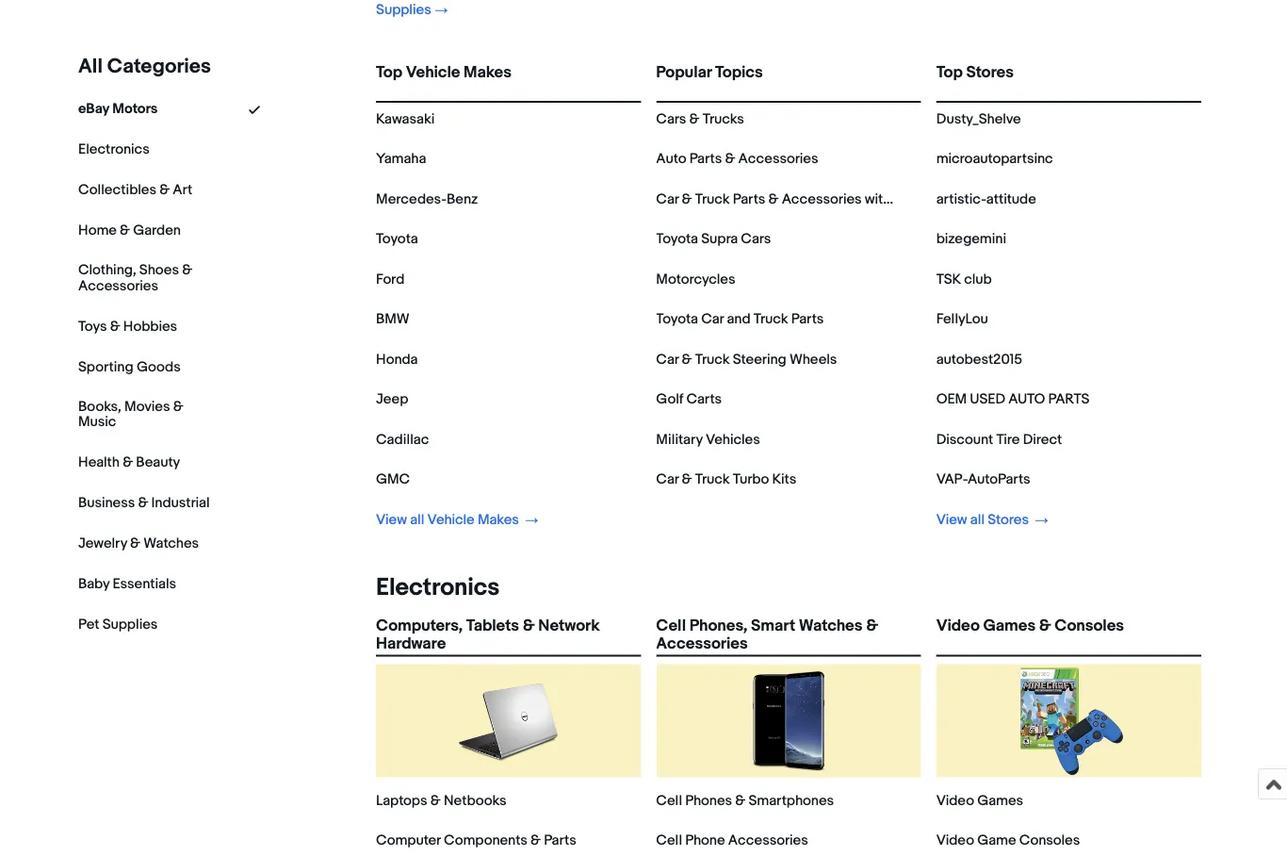 Task type: describe. For each thing, give the bounding box(es) containing it.
health & beauty link
[[78, 454, 180, 471]]

autobest2015
[[937, 351, 1023, 368]]

categories
[[107, 54, 211, 78]]

all for top vehicle makes
[[410, 511, 425, 528]]

top for top vehicle makes
[[376, 62, 403, 82]]

supra
[[702, 231, 738, 248]]

garden
[[133, 222, 181, 239]]

all for top stores
[[971, 511, 985, 528]]

accessories down cell phones & smartphones
[[729, 832, 809, 849]]

netbooks
[[444, 792, 507, 809]]

toys & hobbies link
[[78, 318, 177, 335]]

computer components & parts link
[[376, 832, 577, 849]]

video game consoles link
[[937, 832, 1081, 849]]

toys & hobbies
[[78, 318, 177, 335]]

fellylou
[[937, 311, 989, 328]]

view all in automotive tools & supplies link
[[376, 0, 615, 18]]

kawasaki
[[376, 110, 435, 127]]

& inside clothing, shoes & accessories
[[182, 261, 192, 278]]

top vehicle makes
[[376, 62, 512, 82]]

1 horizontal spatial electronics link
[[369, 573, 500, 602]]

shoes
[[139, 261, 179, 278]]

pet supplies
[[78, 616, 158, 633]]

1 vertical spatial makes
[[478, 511, 519, 528]]

yamaha
[[376, 150, 426, 167]]

toys
[[78, 318, 107, 335]]

artistic-attitude link
[[937, 190, 1037, 207]]

performance
[[915, 190, 998, 207]]

ebay
[[78, 100, 109, 117]]

computers, tablets & network hardware
[[376, 616, 600, 654]]

0 horizontal spatial cars
[[657, 110, 687, 127]]

car & truck turbo kits
[[657, 471, 797, 488]]

vap-autoparts
[[937, 471, 1031, 488]]

tire
[[997, 431, 1021, 448]]

in
[[428, 0, 439, 1]]

parts right auto
[[690, 150, 722, 167]]

truck for parts
[[696, 190, 730, 207]]

components
[[444, 832, 528, 849]]

tsk
[[937, 271, 962, 288]]

view all stores link
[[937, 511, 1049, 528]]

autoparts
[[968, 471, 1031, 488]]

home & garden link
[[78, 222, 181, 239]]

autobest2015 link
[[937, 351, 1023, 368]]

oem used auto parts link
[[937, 391, 1090, 408]]

0 horizontal spatial supplies
[[102, 616, 158, 633]]

computers, tablets & network hardware image
[[452, 664, 565, 777]]

view all vehicle makes
[[376, 511, 522, 528]]

ebay motors link
[[78, 100, 158, 117]]

business & industrial link
[[78, 495, 210, 512]]

artistic-attitude
[[937, 190, 1037, 207]]

health & beauty
[[78, 454, 180, 471]]

oem used auto parts
[[937, 391, 1090, 408]]

supplies inside view all in automotive tools & supplies
[[376, 1, 432, 18]]

cell phone accessories link
[[657, 832, 809, 849]]

parts up wheels
[[792, 311, 824, 328]]

ford
[[376, 271, 405, 288]]

toyota for toyota car and truck parts
[[657, 311, 699, 328]]

clothing, shoes & accessories link
[[78, 261, 210, 294]]

laptops & netbooks
[[376, 792, 507, 809]]

business & industrial
[[78, 495, 210, 512]]

& inside computers, tablets & network hardware
[[523, 616, 535, 636]]

wheels
[[790, 351, 838, 368]]

smart
[[751, 616, 796, 636]]

toyota for toyota link
[[376, 231, 418, 248]]

home
[[78, 222, 117, 239]]

dusty_shelve link
[[937, 110, 1022, 127]]

clothing, shoes & accessories
[[78, 261, 192, 294]]

1 vertical spatial cars
[[741, 231, 772, 248]]

car & truck parts & accessories without performance part
[[657, 190, 1026, 207]]

cars & trucks link
[[657, 110, 745, 127]]

honda link
[[376, 351, 418, 368]]

0 vertical spatial makes
[[464, 62, 512, 82]]

tablets
[[466, 616, 519, 636]]

ford link
[[376, 271, 405, 288]]

video for video game consoles
[[937, 832, 975, 849]]

beauty
[[136, 454, 180, 471]]

bmw
[[376, 311, 410, 328]]

toyota for toyota supra cars
[[657, 231, 699, 248]]

truck for turbo
[[696, 471, 730, 488]]

game
[[978, 832, 1017, 849]]

parts down auto parts & accessories
[[733, 190, 766, 207]]

1 vertical spatial stores
[[988, 511, 1030, 528]]

laptops & netbooks link
[[376, 792, 507, 809]]

jewelry
[[78, 535, 127, 552]]

0 vertical spatial consoles
[[1055, 616, 1125, 636]]

auto parts & accessories link
[[657, 150, 819, 167]]

accessories inside 'cell phones, smart watches & accessories'
[[657, 634, 748, 654]]

bizegemini
[[937, 231, 1007, 248]]

trucks
[[703, 110, 745, 127]]

sporting
[[78, 358, 134, 375]]

vehicles
[[706, 431, 761, 448]]

hobbies
[[123, 318, 177, 335]]

art
[[173, 181, 193, 198]]

cell phones, smart watches & accessories image
[[733, 664, 846, 777]]

baby essentials
[[78, 576, 176, 593]]

view inside view all in automotive tools & supplies
[[376, 0, 407, 1]]

collectibles & art link
[[78, 181, 193, 198]]

video games & consoles image
[[1013, 664, 1126, 777]]

auto parts & accessories
[[657, 150, 819, 167]]

video games link
[[937, 792, 1024, 809]]



Task type: locate. For each thing, give the bounding box(es) containing it.
accessories down trucks
[[739, 150, 819, 167]]

1 horizontal spatial supplies
[[376, 1, 432, 18]]

all inside view all in automotive tools & supplies
[[410, 0, 425, 1]]

watches inside 'cell phones, smart watches & accessories'
[[799, 616, 863, 636]]

gmc
[[376, 471, 410, 488]]

accessories
[[739, 150, 819, 167], [782, 190, 862, 207], [78, 277, 158, 294], [657, 634, 748, 654], [729, 832, 809, 849]]

toyota car and truck parts link
[[657, 311, 824, 328]]

0 vertical spatial games
[[984, 616, 1036, 636]]

business
[[78, 495, 135, 512]]

mercedes-benz link
[[376, 190, 478, 207]]

2 cell from the top
[[657, 792, 683, 809]]

pet
[[78, 616, 99, 633]]

vehicle
[[406, 62, 460, 82], [428, 511, 475, 528]]

vap-
[[937, 471, 968, 488]]

& inside 'cell phones, smart watches & accessories'
[[867, 616, 879, 636]]

computers, tablets & network hardware link
[[376, 616, 641, 654]]

parts right components
[[544, 832, 577, 849]]

watches down industrial
[[144, 535, 199, 552]]

motors
[[112, 100, 158, 117]]

electronics link up 'collectibles'
[[78, 140, 150, 157]]

games for video games & consoles
[[984, 616, 1036, 636]]

cadillac
[[376, 431, 429, 448]]

cell for cell phones, smart watches & accessories
[[657, 616, 686, 636]]

mercedes-
[[376, 190, 447, 207]]

vehicle up kawasaki link
[[406, 62, 460, 82]]

top for top stores
[[937, 62, 963, 82]]

toyota left supra
[[657, 231, 699, 248]]

truck for steering
[[696, 351, 730, 368]]

1 horizontal spatial cars
[[741, 231, 772, 248]]

hardware
[[376, 634, 446, 654]]

car up golf
[[657, 351, 679, 368]]

1 vertical spatial vehicle
[[428, 511, 475, 528]]

view all stores
[[937, 511, 1033, 528]]

honda
[[376, 351, 418, 368]]

view all vehicle makes link
[[376, 511, 539, 528]]

0 vertical spatial vehicle
[[406, 62, 460, 82]]

accessories up "toys & hobbies"
[[78, 277, 158, 294]]

used
[[971, 391, 1006, 408]]

1 vertical spatial electronics link
[[369, 573, 500, 602]]

sporting goods link
[[78, 358, 181, 375]]

sporting goods
[[78, 358, 181, 375]]

smartphones
[[749, 792, 835, 809]]

truck up toyota supra cars
[[696, 190, 730, 207]]

phones
[[686, 792, 733, 809]]

1 top from the left
[[376, 62, 403, 82]]

watches right smart
[[799, 616, 863, 636]]

1 vertical spatial electronics
[[376, 573, 500, 602]]

cell for cell phones & smartphones
[[657, 792, 683, 809]]

toyota link
[[376, 231, 418, 248]]

baby
[[78, 576, 110, 593]]

all categories
[[78, 54, 211, 78]]

1 vertical spatial video
[[937, 792, 975, 809]]

goods
[[137, 358, 181, 375]]

toyota up ford link
[[376, 231, 418, 248]]

accessories inside clothing, shoes & accessories
[[78, 277, 158, 294]]

accessories left without
[[782, 190, 862, 207]]

auto
[[657, 150, 687, 167]]

laptops
[[376, 792, 428, 809]]

view left in
[[376, 0, 407, 1]]

cars up auto
[[657, 110, 687, 127]]

truck
[[696, 190, 730, 207], [754, 311, 789, 328], [696, 351, 730, 368], [696, 471, 730, 488]]

car down auto
[[657, 190, 679, 207]]

microautopartsinc link
[[937, 150, 1054, 167]]

0 horizontal spatial top
[[376, 62, 403, 82]]

cell left phone
[[657, 832, 683, 849]]

carts
[[687, 391, 722, 408]]

toyota supra cars
[[657, 231, 772, 248]]

1 video from the top
[[937, 616, 980, 636]]

1 horizontal spatial electronics
[[376, 573, 500, 602]]

1 vertical spatial supplies
[[102, 616, 158, 633]]

vap-autoparts link
[[937, 471, 1031, 488]]

view down gmc
[[376, 511, 407, 528]]

top up the dusty_shelve
[[937, 62, 963, 82]]

view for top vehicle makes
[[376, 511, 407, 528]]

0 vertical spatial electronics
[[78, 140, 150, 157]]

cars right supra
[[741, 231, 772, 248]]

cell for cell phone accessories
[[657, 832, 683, 849]]

cell phones & smartphones
[[657, 792, 835, 809]]

all left in
[[410, 0, 425, 1]]

jeep
[[376, 391, 408, 408]]

0 horizontal spatial electronics link
[[78, 140, 150, 157]]

jeep link
[[376, 391, 408, 408]]

& inside books, movies & music
[[173, 398, 183, 415]]

yamaha link
[[376, 150, 426, 167]]

1 vertical spatial watches
[[799, 616, 863, 636]]

cell phone accessories
[[657, 832, 809, 849]]

view down vap-
[[937, 511, 968, 528]]

books, movies & music
[[78, 398, 183, 431]]

steering
[[733, 351, 787, 368]]

0 vertical spatial cars
[[657, 110, 687, 127]]

supplies up top vehicle makes
[[376, 1, 432, 18]]

phone
[[686, 832, 726, 849]]

1 horizontal spatial top
[[937, 62, 963, 82]]

3 cell from the top
[[657, 832, 683, 849]]

truck left the turbo
[[696, 471, 730, 488]]

2 top from the left
[[937, 62, 963, 82]]

0 horizontal spatial watches
[[144, 535, 199, 552]]

0 vertical spatial cell
[[657, 616, 686, 636]]

games
[[984, 616, 1036, 636], [978, 792, 1024, 809]]

car & truck steering wheels
[[657, 351, 838, 368]]

car down military
[[657, 471, 679, 488]]

network
[[539, 616, 600, 636]]

music
[[78, 414, 116, 431]]

car for car & truck turbo kits
[[657, 471, 679, 488]]

accessories left smart
[[657, 634, 748, 654]]

car left and
[[702, 311, 724, 328]]

0 vertical spatial supplies
[[376, 1, 432, 18]]

health
[[78, 454, 120, 471]]

truck right and
[[754, 311, 789, 328]]

kawasaki link
[[376, 110, 435, 127]]

0 horizontal spatial electronics
[[78, 140, 150, 157]]

& inside view all in automotive tools & supplies
[[555, 0, 566, 1]]

video
[[937, 616, 980, 636], [937, 792, 975, 809], [937, 832, 975, 849]]

all down vap-autoparts
[[971, 511, 985, 528]]

part
[[1001, 190, 1026, 207]]

video games & consoles
[[937, 616, 1125, 636]]

computers,
[[376, 616, 463, 636]]

view all in automotive tools & supplies
[[376, 0, 566, 18]]

all down cadillac
[[410, 511, 425, 528]]

without
[[865, 190, 912, 207]]

cell inside 'cell phones, smart watches & accessories'
[[657, 616, 686, 636]]

jewelry & watches
[[78, 535, 199, 552]]

direct
[[1024, 431, 1063, 448]]

3 video from the top
[[937, 832, 975, 849]]

1 vertical spatial consoles
[[1020, 832, 1081, 849]]

cell left phones,
[[657, 616, 686, 636]]

supplies down baby essentials link
[[102, 616, 158, 633]]

vehicle down cadillac
[[428, 511, 475, 528]]

1 cell from the top
[[657, 616, 686, 636]]

popular
[[657, 62, 712, 82]]

golf carts
[[657, 391, 722, 408]]

1 horizontal spatial watches
[[799, 616, 863, 636]]

2 vertical spatial video
[[937, 832, 975, 849]]

toyota down motorcycles
[[657, 311, 699, 328]]

0 vertical spatial electronics link
[[78, 140, 150, 157]]

0 vertical spatial watches
[[144, 535, 199, 552]]

tools
[[519, 0, 552, 1]]

truck up carts
[[696, 351, 730, 368]]

stores up the dusty_shelve
[[967, 62, 1014, 82]]

cell
[[657, 616, 686, 636], [657, 792, 683, 809], [657, 832, 683, 849]]

popular topics
[[657, 62, 763, 82]]

car for car & truck parts & accessories without performance part
[[657, 190, 679, 207]]

industrial
[[151, 495, 210, 512]]

top up kawasaki
[[376, 62, 403, 82]]

video for video games & consoles
[[937, 616, 980, 636]]

parts
[[690, 150, 722, 167], [733, 190, 766, 207], [792, 311, 824, 328], [544, 832, 577, 849]]

electronics up computers,
[[376, 573, 500, 602]]

tsk club link
[[937, 271, 993, 288]]

motorcycles
[[657, 271, 736, 288]]

discount tire direct
[[937, 431, 1063, 448]]

motorcycles link
[[657, 271, 736, 288]]

all
[[78, 54, 103, 78]]

view for top stores
[[937, 511, 968, 528]]

artistic-
[[937, 190, 987, 207]]

games for video games
[[978, 792, 1024, 809]]

0 vertical spatial stores
[[967, 62, 1014, 82]]

watches
[[144, 535, 199, 552], [799, 616, 863, 636]]

baby essentials link
[[78, 576, 176, 593]]

video for video games
[[937, 792, 975, 809]]

collectibles & art
[[78, 181, 193, 198]]

jewelry & watches link
[[78, 535, 199, 552]]

stores down autoparts
[[988, 511, 1030, 528]]

electronics link up computers,
[[369, 573, 500, 602]]

0 vertical spatial video
[[937, 616, 980, 636]]

electronics up 'collectibles'
[[78, 140, 150, 157]]

2 vertical spatial cell
[[657, 832, 683, 849]]

golf carts link
[[657, 391, 722, 408]]

cell left phones
[[657, 792, 683, 809]]

car for car & truck steering wheels
[[657, 351, 679, 368]]

1 vertical spatial cell
[[657, 792, 683, 809]]

1 vertical spatial games
[[978, 792, 1024, 809]]

kits
[[773, 471, 797, 488]]

2 video from the top
[[937, 792, 975, 809]]

microautopartsinc
[[937, 150, 1054, 167]]



Task type: vqa. For each thing, say whether or not it's contained in the screenshot.
Learn to the left
no



